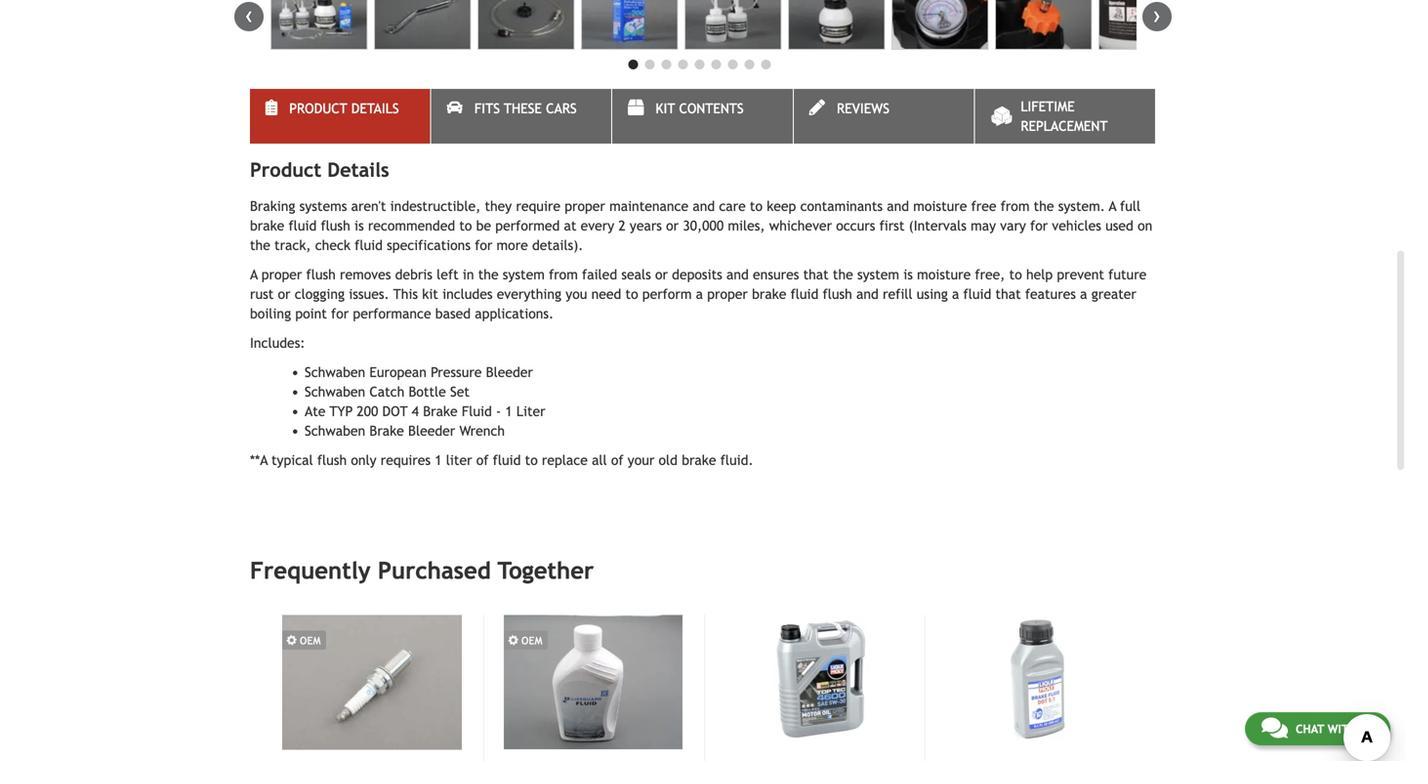 Task type: locate. For each thing, give the bounding box(es) containing it.
to down seals
[[626, 286, 639, 302]]

to left help on the right of page
[[1010, 267, 1023, 283]]

system
[[503, 267, 545, 283], [858, 267, 900, 283]]

7 es#2765517 - 007091ecs03kt - performance brake fluid flush kit - level 3 - includes a schwaben european pressure bleeder & catch bottles, schwaben bleeder wrench, and 1 liter of ate typ 200 brake fluid - assembled by ecs - audi bmw volkswagen mini porsche image from the left
[[892, 0, 989, 50]]

proper up rust
[[262, 267, 302, 283]]

together
[[498, 557, 594, 584]]

reviews
[[837, 101, 890, 116]]

ate
[[305, 404, 326, 419]]

1 horizontal spatial a
[[953, 286, 960, 302]]

performance
[[353, 306, 431, 322]]

1 inside the includes: schwaben european pressure bleeder schwaben catch bottle set ate typ 200 dot 4 brake fluid - 1 liter schwaben brake bleeder wrench
[[505, 404, 513, 419]]

a down deposits
[[696, 286, 703, 302]]

brake down ensures at the top of the page
[[752, 286, 787, 302]]

using
[[917, 286, 948, 302]]

flush
[[321, 218, 350, 234], [306, 267, 336, 283], [823, 286, 853, 302], [317, 453, 347, 468]]

1 horizontal spatial brake
[[682, 453, 717, 468]]

from up "vary"
[[1001, 198, 1030, 214]]

is up refill
[[904, 267, 913, 283]]

0 vertical spatial moisture
[[914, 198, 968, 214]]

‹ link
[[234, 2, 264, 31]]

brake
[[423, 404, 458, 419], [370, 423, 404, 439]]

1 horizontal spatial system
[[858, 267, 900, 283]]

fluid
[[289, 218, 317, 234], [355, 238, 383, 253], [791, 286, 819, 302], [964, 286, 992, 302], [493, 453, 521, 468]]

liter
[[517, 404, 546, 419]]

1 vertical spatial from
[[549, 267, 578, 283]]

3 schwaben from the top
[[305, 423, 366, 439]]

product details link
[[250, 89, 430, 144]]

0 horizontal spatial from
[[549, 267, 578, 283]]

1 horizontal spatial proper
[[565, 198, 606, 214]]

0 horizontal spatial 1
[[435, 453, 442, 468]]

purchased
[[378, 557, 491, 584]]

1 system from the left
[[503, 267, 545, 283]]

0 vertical spatial brake
[[250, 218, 285, 234]]

1 vertical spatial brake
[[370, 423, 404, 439]]

0 horizontal spatial proper
[[262, 267, 302, 283]]

8 es#2765517 - 007091ecs03kt - performance brake fluid flush kit - level 3 - includes a schwaben european pressure bleeder & catch bottles, schwaben bleeder wrench, and 1 liter of ate typ 200 brake fluid - assembled by ecs - audi bmw volkswagen mini porsche image from the left
[[996, 0, 1093, 50]]

0 vertical spatial that
[[804, 267, 829, 283]]

for inside a proper flush removes debris left in the system from failed seals or deposits and ensures that the system is moisture free, to help prevent future rust or clogging issues. this kit includes everything you need to perform a proper brake fluid flush and refill using a fluid that features a greater boiling point for performance based applications.
[[331, 306, 349, 322]]

fluid down free,
[[964, 286, 992, 302]]

1 horizontal spatial of
[[611, 453, 624, 468]]

0 vertical spatial is
[[355, 218, 364, 234]]

kit contents
[[656, 101, 744, 116]]

system up everything
[[503, 267, 545, 283]]

brake down dot
[[370, 423, 404, 439]]

2 horizontal spatial brake
[[752, 286, 787, 302]]

fluid up removes
[[355, 238, 383, 253]]

for down be
[[475, 238, 493, 253]]

1 horizontal spatial from
[[1001, 198, 1030, 214]]

chat
[[1296, 722, 1325, 736]]

to up miles,
[[750, 198, 763, 214]]

and up 30,000
[[693, 198, 715, 214]]

2 schwaben from the top
[[305, 384, 366, 400]]

for down clogging
[[331, 306, 349, 322]]

that
[[804, 267, 829, 283], [996, 286, 1022, 302]]

1 vertical spatial a
[[250, 267, 258, 283]]

0 horizontal spatial of
[[477, 453, 489, 468]]

3 a from the left
[[1081, 286, 1088, 302]]

from up you
[[549, 267, 578, 283]]

1 horizontal spatial brake
[[423, 404, 458, 419]]

chat with us
[[1296, 722, 1375, 736]]

lifetime replacement link
[[975, 89, 1156, 144]]

1 of from the left
[[477, 453, 489, 468]]

aren't
[[351, 198, 386, 214]]

seals
[[622, 267, 651, 283]]

0 vertical spatial proper
[[565, 198, 606, 214]]

the
[[1034, 198, 1055, 214], [250, 238, 270, 253], [478, 267, 499, 283], [833, 267, 854, 283]]

a left full
[[1110, 198, 1117, 214]]

of right liter
[[477, 453, 489, 468]]

es#2765517 - 007091ecs03kt - performance brake fluid flush kit - level 3 - includes a schwaben european pressure bleeder & catch bottles, schwaben bleeder wrench, and 1 liter of ate typ 200 brake fluid - assembled by ecs - audi bmw volkswagen mini porsche image
[[271, 0, 368, 50], [374, 0, 471, 50], [478, 0, 575, 50], [581, 0, 678, 50], [685, 0, 782, 50], [788, 0, 885, 50], [892, 0, 989, 50], [996, 0, 1093, 50], [1099, 0, 1196, 50]]

top tec 4600 synthetic engine oil (5w-30) - 5 liter image
[[725, 615, 904, 749]]

0 horizontal spatial brake
[[250, 218, 285, 234]]

first
[[880, 218, 905, 234]]

moisture up (intervals
[[914, 198, 968, 214]]

brake up bleeder
[[423, 404, 458, 419]]

1 horizontal spatial a
[[1110, 198, 1117, 214]]

replacement
[[1021, 118, 1108, 134]]

dot
[[383, 404, 408, 419]]

moisture inside "braking systems aren't indestructible, they require proper maintenance and care to keep contaminants and moisture free from the system. a full brake fluid flush is recommended to be performed at every 2 years or 30,000 miles, whichever occurs first (intervals may vary for vehicles used on the track, check fluid specifications for more details)."
[[914, 198, 968, 214]]

1 vertical spatial or
[[656, 267, 668, 283]]

replace
[[542, 453, 588, 468]]

9 es#2765517 - 007091ecs03kt - performance brake fluid flush kit - level 3 - includes a schwaben european pressure bleeder & catch bottles, schwaben bleeder wrench, and 1 liter of ate typ 200 brake fluid - assembled by ecs - audi bmw volkswagen mini porsche image from the left
[[1099, 0, 1196, 50]]

or up the perform
[[656, 267, 668, 283]]

**a
[[250, 453, 268, 468]]

0 vertical spatial from
[[1001, 198, 1030, 214]]

is down aren't
[[355, 218, 364, 234]]

point
[[295, 306, 327, 322]]

0 horizontal spatial brake
[[370, 423, 404, 439]]

2 vertical spatial or
[[278, 286, 291, 302]]

from
[[1001, 198, 1030, 214], [549, 267, 578, 283]]

for
[[1031, 218, 1048, 234], [475, 238, 493, 253], [331, 306, 349, 322]]

0 vertical spatial for
[[1031, 218, 1048, 234]]

1 horizontal spatial 1
[[505, 404, 513, 419]]

cars
[[546, 101, 577, 116]]

1 vertical spatial that
[[996, 286, 1022, 302]]

set
[[450, 384, 470, 400]]

2 vertical spatial schwaben
[[305, 423, 366, 439]]

braking systems aren't indestructible, they require proper maintenance and care to keep contaminants and moisture free from the system. a full brake fluid flush is recommended to be performed at every 2 years or 30,000 miles, whichever occurs first (intervals may vary for vehicles used on the track, check fluid specifications for more details).
[[250, 198, 1153, 253]]

everything
[[497, 286, 562, 302]]

they
[[485, 198, 512, 214]]

0 vertical spatial or
[[666, 218, 679, 234]]

lifeguard 6 automatic transmission fluid - 1 liter image
[[504, 615, 683, 749]]

0 vertical spatial details
[[351, 101, 399, 116]]

dot 5.1 brake fluid - 250ml image
[[946, 615, 1124, 749]]

with
[[1328, 722, 1357, 736]]

2 system from the left
[[858, 267, 900, 283]]

0 horizontal spatial is
[[355, 218, 364, 234]]

fluid down ensures at the top of the page
[[791, 286, 819, 302]]

5 es#2765517 - 007091ecs03kt - performance brake fluid flush kit - level 3 - includes a schwaben european pressure bleeder & catch bottles, schwaben bleeder wrench, and 1 liter of ate typ 200 brake fluid - assembled by ecs - audi bmw volkswagen mini porsche image from the left
[[685, 0, 782, 50]]

and
[[693, 198, 715, 214], [887, 198, 910, 214], [727, 267, 749, 283], [857, 286, 879, 302]]

-
[[496, 404, 501, 419]]

30,000
[[683, 218, 724, 234]]

that right ensures at the top of the page
[[804, 267, 829, 283]]

chat with us link
[[1246, 712, 1391, 745]]

reviews link
[[794, 89, 974, 144]]

or right rust
[[278, 286, 291, 302]]

1 vertical spatial product details
[[250, 158, 389, 181]]

1 horizontal spatial that
[[996, 286, 1022, 302]]

1 vertical spatial 1
[[435, 453, 442, 468]]

**a typical flush only requires 1 liter of fluid to replace all of your old brake fluid.
[[250, 453, 754, 468]]

0 horizontal spatial system
[[503, 267, 545, 283]]

brake right old
[[682, 453, 717, 468]]

removes
[[340, 267, 391, 283]]

2 horizontal spatial a
[[1081, 286, 1088, 302]]

2 vertical spatial for
[[331, 306, 349, 322]]

moisture up using
[[917, 267, 971, 283]]

0 vertical spatial schwaben
[[305, 365, 366, 380]]

0 vertical spatial a
[[1110, 198, 1117, 214]]

6 es#2765517 - 007091ecs03kt - performance brake fluid flush kit - level 3 - includes a schwaben european pressure bleeder & catch bottles, schwaben bleeder wrench, and 1 liter of ate typ 200 brake fluid - assembled by ecs - audi bmw volkswagen mini porsche image from the left
[[788, 0, 885, 50]]

proper up "every"
[[565, 198, 606, 214]]

for right "vary"
[[1031, 218, 1048, 234]]

frequently
[[250, 557, 371, 584]]

the left system.
[[1034, 198, 1055, 214]]

0 horizontal spatial a
[[696, 286, 703, 302]]

pressure bleeder
[[431, 365, 533, 380]]

1 a from the left
[[696, 286, 703, 302]]

1 vertical spatial details
[[327, 158, 389, 181]]

may
[[971, 218, 997, 234]]

2 horizontal spatial for
[[1031, 218, 1048, 234]]

0 vertical spatial 1
[[505, 404, 513, 419]]

› link
[[1143, 2, 1172, 31]]

only
[[351, 453, 377, 468]]

1 left liter
[[435, 453, 442, 468]]

full
[[1121, 198, 1141, 214]]

0 horizontal spatial a
[[250, 267, 258, 283]]

you
[[566, 286, 588, 302]]

of right all
[[611, 453, 624, 468]]

›
[[1154, 2, 1162, 28]]

1 right - at the bottom of page
[[505, 404, 513, 419]]

a right using
[[953, 286, 960, 302]]

be
[[476, 218, 491, 234]]

proper
[[565, 198, 606, 214], [262, 267, 302, 283], [708, 286, 748, 302]]

2 vertical spatial proper
[[708, 286, 748, 302]]

1 vertical spatial brake
[[752, 286, 787, 302]]

lifetime
[[1021, 99, 1075, 114]]

that down free,
[[996, 286, 1022, 302]]

rust
[[250, 286, 274, 302]]

applications.
[[475, 306, 554, 322]]

failed
[[582, 267, 618, 283]]

requires
[[381, 453, 431, 468]]

0 horizontal spatial for
[[331, 306, 349, 322]]

a down the prevent
[[1081, 286, 1088, 302]]

or
[[666, 218, 679, 234], [656, 267, 668, 283], [278, 286, 291, 302]]

racing spark plug - priced each image
[[282, 615, 462, 750]]

the down occurs
[[833, 267, 854, 283]]

proper down deposits
[[708, 286, 748, 302]]

brake down braking
[[250, 218, 285, 234]]

1 vertical spatial schwaben
[[305, 384, 366, 400]]

details
[[351, 101, 399, 116], [327, 158, 389, 181]]

future
[[1109, 267, 1147, 283]]

at
[[564, 218, 577, 234]]

or right years
[[666, 218, 679, 234]]

from inside a proper flush removes debris left in the system from failed seals or deposits and ensures that the system is moisture free, to help prevent future rust or clogging issues. this kit includes everything you need to perform a proper brake fluid flush and refill using a fluid that features a greater boiling point for performance based applications.
[[549, 267, 578, 283]]

1 vertical spatial moisture
[[917, 267, 971, 283]]

a up rust
[[250, 267, 258, 283]]

4
[[412, 404, 419, 419]]

product details
[[289, 101, 399, 116], [250, 158, 389, 181]]

free,
[[975, 267, 1006, 283]]

1 horizontal spatial is
[[904, 267, 913, 283]]

1 vertical spatial is
[[904, 267, 913, 283]]

fits these cars link
[[431, 89, 612, 144]]

1 vertical spatial for
[[475, 238, 493, 253]]

is inside a proper flush removes debris left in the system from failed seals or deposits and ensures that the system is moisture free, to help prevent future rust or clogging issues. this kit includes everything you need to perform a proper brake fluid flush and refill using a fluid that features a greater boiling point for performance based applications.
[[904, 267, 913, 283]]

is inside "braking systems aren't indestructible, they require proper maintenance and care to keep contaminants and moisture free from the system. a full brake fluid flush is recommended to be performed at every 2 years or 30,000 miles, whichever occurs first (intervals may vary for vehicles used on the track, check fluid specifications for more details)."
[[355, 218, 364, 234]]

ensures
[[753, 267, 800, 283]]

is
[[355, 218, 364, 234], [904, 267, 913, 283]]

0 vertical spatial brake
[[423, 404, 458, 419]]

the right in
[[478, 267, 499, 283]]

system up refill
[[858, 267, 900, 283]]

flush up check on the top
[[321, 218, 350, 234]]

2 vertical spatial brake
[[682, 453, 717, 468]]



Task type: describe. For each thing, give the bounding box(es) containing it.
liter
[[446, 453, 472, 468]]

specifications
[[387, 238, 471, 253]]

years
[[630, 218, 662, 234]]

2 es#2765517 - 007091ecs03kt - performance brake fluid flush kit - level 3 - includes a schwaben european pressure bleeder & catch bottles, schwaben bleeder wrench, and 1 liter of ate typ 200 brake fluid - assembled by ecs - audi bmw volkswagen mini porsche image from the left
[[374, 0, 471, 50]]

features
[[1026, 286, 1077, 302]]

these
[[504, 101, 542, 116]]

frequently purchased together
[[250, 557, 594, 584]]

or inside "braking systems aren't indestructible, they require proper maintenance and care to keep contaminants and moisture free from the system. a full brake fluid flush is recommended to be performed at every 2 years or 30,000 miles, whichever occurs first (intervals may vary for vehicles used on the track, check fluid specifications for more details)."
[[666, 218, 679, 234]]

typ
[[330, 404, 353, 419]]

occurs
[[837, 218, 876, 234]]

0 vertical spatial product
[[289, 101, 347, 116]]

debris
[[395, 267, 433, 283]]

comments image
[[1262, 716, 1289, 740]]

free
[[972, 198, 997, 214]]

braking
[[250, 198, 295, 214]]

recommended
[[368, 218, 455, 234]]

a proper flush removes debris left in the system from failed seals or deposits and ensures that the system is moisture free, to help prevent future rust or clogging issues. this kit includes everything you need to perform a proper brake fluid flush and refill using a fluid that features a greater boiling point for performance based applications.
[[250, 267, 1147, 322]]

fits
[[475, 101, 500, 116]]

help
[[1027, 267, 1053, 283]]

(intervals
[[909, 218, 967, 234]]

fluid down wrench
[[493, 453, 521, 468]]

3 es#2765517 - 007091ecs03kt - performance brake fluid flush kit - level 3 - includes a schwaben european pressure bleeder & catch bottles, schwaben bleeder wrench, and 1 liter of ate typ 200 brake fluid - assembled by ecs - audi bmw volkswagen mini porsche image from the left
[[478, 0, 575, 50]]

flush left refill
[[823, 286, 853, 302]]

track,
[[275, 238, 311, 253]]

whichever
[[770, 218, 832, 234]]

typical
[[272, 453, 313, 468]]

lifetime replacement
[[1021, 99, 1108, 134]]

performed
[[496, 218, 560, 234]]

refill
[[883, 286, 913, 302]]

vary
[[1001, 218, 1027, 234]]

2
[[619, 218, 626, 234]]

1 horizontal spatial for
[[475, 238, 493, 253]]

fits these cars
[[475, 101, 577, 116]]

proper inside "braking systems aren't indestructible, they require proper maintenance and care to keep contaminants and moisture free from the system. a full brake fluid flush is recommended to be performed at every 2 years or 30,000 miles, whichever occurs first (intervals may vary for vehicles used on the track, check fluid specifications for more details)."
[[565, 198, 606, 214]]

based
[[436, 306, 471, 322]]

contaminants
[[801, 198, 883, 214]]

all
[[592, 453, 607, 468]]

kit
[[422, 286, 439, 302]]

keep
[[767, 198, 797, 214]]

1 schwaben from the top
[[305, 365, 366, 380]]

flush up clogging
[[306, 267, 336, 283]]

a inside "braking systems aren't indestructible, they require proper maintenance and care to keep contaminants and moisture free from the system. a full brake fluid flush is recommended to be performed at every 2 years or 30,000 miles, whichever occurs first (intervals may vary for vehicles used on the track, check fluid specifications for more details)."
[[1110, 198, 1117, 214]]

care
[[719, 198, 746, 214]]

contents
[[679, 101, 744, 116]]

deposits
[[672, 267, 723, 283]]

details).
[[532, 238, 584, 253]]

2 horizontal spatial proper
[[708, 286, 748, 302]]

system.
[[1059, 198, 1106, 214]]

systems
[[300, 198, 347, 214]]

used
[[1106, 218, 1134, 234]]

on
[[1138, 218, 1153, 234]]

this
[[393, 286, 418, 302]]

2 of from the left
[[611, 453, 624, 468]]

check
[[315, 238, 351, 253]]

bottle
[[409, 384, 446, 400]]

moisture inside a proper flush removes debris left in the system from failed seals or deposits and ensures that the system is moisture free, to help prevent future rust or clogging issues. this kit includes everything you need to perform a proper brake fluid flush and refill using a fluid that features a greater boiling point for performance based applications.
[[917, 267, 971, 283]]

maintenance
[[610, 198, 689, 214]]

from inside "braking systems aren't indestructible, they require proper maintenance and care to keep contaminants and moisture free from the system. a full brake fluid flush is recommended to be performed at every 2 years or 30,000 miles, whichever occurs first (intervals may vary for vehicles used on the track, check fluid specifications for more details)."
[[1001, 198, 1030, 214]]

fluid
[[462, 404, 492, 419]]

issues.
[[349, 286, 389, 302]]

kit
[[656, 101, 675, 116]]

0 horizontal spatial that
[[804, 267, 829, 283]]

wrench
[[460, 423, 505, 439]]

perform
[[643, 286, 692, 302]]

to left be
[[460, 218, 472, 234]]

fluid up track, on the top left
[[289, 218, 317, 234]]

european
[[370, 365, 427, 380]]

kit contents link
[[613, 89, 793, 144]]

need
[[592, 286, 622, 302]]

200
[[357, 404, 378, 419]]

catch
[[370, 384, 405, 400]]

0 vertical spatial product details
[[289, 101, 399, 116]]

a inside a proper flush removes debris left in the system from failed seals or deposits and ensures that the system is moisture free, to help prevent future rust or clogging issues. this kit includes everything you need to perform a proper brake fluid flush and refill using a fluid that features a greater boiling point for performance based applications.
[[250, 267, 258, 283]]

miles,
[[728, 218, 766, 234]]

to left replace
[[525, 453, 538, 468]]

old
[[659, 453, 678, 468]]

brake inside "braking systems aren't indestructible, they require proper maintenance and care to keep contaminants and moisture free from the system. a full brake fluid flush is recommended to be performed at every 2 years or 30,000 miles, whichever occurs first (intervals may vary for vehicles used on the track, check fluid specifications for more details)."
[[250, 218, 285, 234]]

flush inside "braking systems aren't indestructible, they require proper maintenance and care to keep contaminants and moisture free from the system. a full brake fluid flush is recommended to be performed at every 2 years or 30,000 miles, whichever occurs first (intervals may vary for vehicles used on the track, check fluid specifications for more details)."
[[321, 218, 350, 234]]

4 es#2765517 - 007091ecs03kt - performance brake fluid flush kit - level 3 - includes a schwaben european pressure bleeder & catch bottles, schwaben bleeder wrench, and 1 liter of ate typ 200 brake fluid - assembled by ecs - audi bmw volkswagen mini porsche image from the left
[[581, 0, 678, 50]]

and left refill
[[857, 286, 879, 302]]

and left ensures at the top of the page
[[727, 267, 749, 283]]

your
[[628, 453, 655, 468]]

1 vertical spatial product
[[250, 158, 322, 181]]

left
[[437, 267, 459, 283]]

require
[[516, 198, 561, 214]]

2 a from the left
[[953, 286, 960, 302]]

the left track, on the top left
[[250, 238, 270, 253]]

1 vertical spatial proper
[[262, 267, 302, 283]]

us
[[1361, 722, 1375, 736]]

1 es#2765517 - 007091ecs03kt - performance brake fluid flush kit - level 3 - includes a schwaben european pressure bleeder & catch bottles, schwaben bleeder wrench, and 1 liter of ate typ 200 brake fluid - assembled by ecs - audi bmw volkswagen mini porsche image from the left
[[271, 0, 368, 50]]

vehicles
[[1053, 218, 1102, 234]]

every
[[581, 218, 615, 234]]

in
[[463, 267, 474, 283]]

more
[[497, 238, 528, 253]]

brake inside a proper flush removes debris left in the system from failed seals or deposits and ensures that the system is moisture free, to help prevent future rust or clogging issues. this kit includes everything you need to perform a proper brake fluid flush and refill using a fluid that features a greater boiling point for performance based applications.
[[752, 286, 787, 302]]

clogging
[[295, 286, 345, 302]]

‹
[[245, 2, 253, 28]]

boiling
[[250, 306, 291, 322]]

flush left only
[[317, 453, 347, 468]]

and up first
[[887, 198, 910, 214]]

bleeder
[[408, 423, 455, 439]]



Task type: vqa. For each thing, say whether or not it's contained in the screenshot.
'RECOMMENDED'
yes



